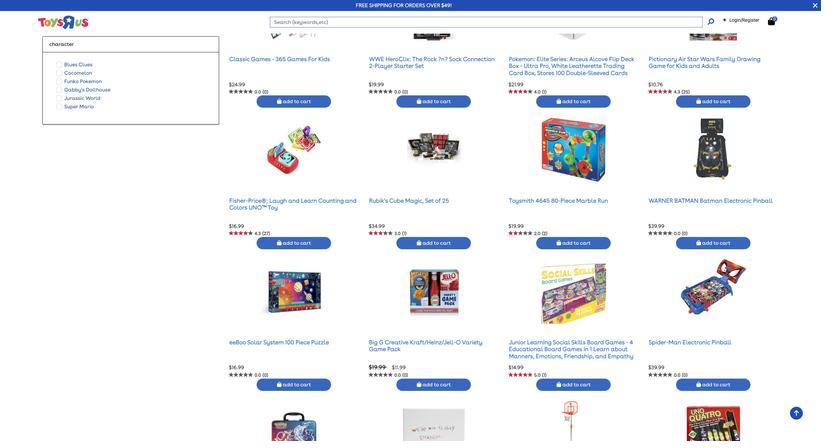 Task type: locate. For each thing, give the bounding box(es) containing it.
1 vertical spatial kids
[[677, 63, 688, 69]]

deck
[[621, 56, 635, 62]]

1 vertical spatial pinball
[[712, 339, 732, 346]]

cart for ?n?
[[441, 99, 451, 105]]

0 vertical spatial kids
[[319, 56, 330, 62]]

0 horizontal spatial learn
[[301, 198, 317, 204]]

- down pokemon:
[[521, 63, 523, 69]]

add to cart button
[[257, 96, 332, 108], [397, 96, 472, 108], [537, 96, 611, 108], [677, 96, 751, 108], [257, 238, 332, 250], [397, 238, 472, 250], [537, 238, 611, 250], [677, 238, 751, 250], [257, 379, 332, 392], [397, 379, 472, 392], [537, 379, 611, 392], [677, 379, 751, 392]]

0 horizontal spatial pinball
[[712, 339, 732, 346]]

1 horizontal spatial 100
[[556, 70, 565, 76]]

cart for board
[[581, 382, 591, 388]]

add
[[283, 99, 293, 105], [423, 99, 433, 105], [563, 99, 573, 105], [703, 99, 713, 105], [283, 240, 293, 247], [423, 240, 433, 247], [563, 240, 573, 247], [703, 240, 713, 247], [283, 382, 293, 388], [423, 382, 433, 388], [563, 382, 573, 388], [703, 382, 713, 388]]

0 vertical spatial $19.99
[[369, 82, 384, 88]]

add to cart button for kraft/heinz/jell-
[[397, 379, 472, 392]]

0 horizontal spatial -
[[272, 56, 274, 62]]

game inside big g creative kraft/heinz/jell-o variety game pack
[[369, 346, 386, 353]]

gabby's dollhouse
[[64, 87, 111, 93]]

2 vertical spatial (1)
[[543, 373, 547, 378]]

shopping bag image for eeboo solar system 100 piece puzzle
[[277, 383, 282, 388]]

add for kraft/heinz/jell-
[[423, 382, 433, 388]]

0.0
[[255, 89, 261, 95], [395, 89, 401, 95], [675, 231, 681, 236], [255, 373, 261, 378], [395, 373, 401, 378], [675, 373, 681, 378]]

0 vertical spatial pinball
[[754, 198, 774, 204]]

learn inside fisher-price®; laugh and learn counting and colors uno™ toy
[[301, 198, 317, 204]]

set down the
[[416, 63, 424, 69]]

card
[[509, 70, 524, 76]]

learn right 1
[[594, 346, 610, 353]]

shopping bag image for electronic
[[697, 383, 702, 388]]

marble
[[577, 198, 597, 204]]

0 horizontal spatial kids
[[319, 56, 330, 62]]

add for 365
[[283, 99, 293, 105]]

(0) for the
[[403, 89, 408, 95]]

0 vertical spatial electronic
[[725, 198, 752, 204]]

game down pictionary
[[649, 63, 666, 69]]

shipping
[[370, 2, 393, 8]]

and left empathy
[[596, 353, 607, 360]]

1 horizontal spatial electronic
[[725, 198, 752, 204]]

(0) for system
[[263, 373, 268, 378]]

set inside wwe heroclix: the rock ?n? sock connection 2-player starter set
[[416, 63, 424, 69]]

$16.99 down eeboo
[[229, 365, 244, 371]]

2 $16.99 from the top
[[229, 365, 244, 371]]

pro ball portable basketball game image
[[542, 401, 607, 442]]

system
[[264, 339, 284, 346]]

board
[[588, 339, 604, 346], [545, 346, 562, 353]]

to
[[294, 99, 299, 105], [434, 99, 439, 105], [574, 99, 579, 105], [714, 99, 719, 105], [294, 240, 299, 247], [434, 240, 439, 247], [574, 240, 579, 247], [714, 240, 719, 247], [294, 382, 299, 388], [434, 382, 439, 388], [574, 382, 579, 388], [714, 382, 719, 388]]

1 horizontal spatial board
[[588, 339, 604, 346]]

0 vertical spatial game
[[649, 63, 666, 69]]

and down star
[[690, 63, 701, 69]]

0 vertical spatial 4.3
[[675, 89, 681, 95]]

1 vertical spatial $39.99
[[649, 365, 665, 371]]

$16.99
[[229, 223, 244, 230], [229, 365, 244, 371]]

0 horizontal spatial piece
[[296, 339, 310, 346]]

0.0 for solar
[[255, 373, 261, 378]]

0 horizontal spatial board
[[545, 346, 562, 353]]

1 horizontal spatial 4.3
[[675, 89, 681, 95]]

0 horizontal spatial 4.3
[[255, 231, 261, 236]]

- left 365
[[272, 56, 274, 62]]

shopping bag image for the
[[417, 99, 422, 104]]

cart for family
[[721, 99, 731, 105]]

eeboo solar system 100 piece puzzle link
[[230, 339, 329, 346]]

add for 100
[[283, 382, 293, 388]]

add for pinball
[[703, 382, 713, 388]]

1 horizontal spatial game
[[649, 63, 666, 69]]

add to cart button for skills
[[537, 379, 611, 392]]

- left 4
[[627, 339, 629, 346]]

- inside the pokemon: elite series: arceus alcove flip deck box - ultra pro, white leatherette trading card box, stores 100 double-sleeved cards
[[521, 63, 523, 69]]

blues clues button
[[54, 60, 95, 69]]

warner
[[649, 198, 674, 204]]

electronic right man
[[683, 339, 711, 346]]

(25)
[[682, 89, 690, 95]]

(0) for electronic
[[683, 373, 688, 378]]

0.0 for heroclix:
[[395, 89, 401, 95]]

to for learn
[[294, 240, 299, 247]]

1 $39.99 from the top
[[649, 223, 665, 230]]

kids down air
[[677, 63, 688, 69]]

0 vertical spatial piece
[[561, 198, 575, 204]]

1 vertical spatial $19.99
[[509, 223, 524, 230]]

- inside junior learning social skills board games - 4 educational board games in 1 learn about manners, emotions, friendship, and empathy
[[627, 339, 629, 346]]

board up emotions, at the right bottom of page
[[545, 346, 562, 353]]

free shipping for orders over $49!
[[356, 2, 452, 8]]

0 horizontal spatial 100
[[285, 339, 294, 346]]

$39.99
[[649, 223, 665, 230], [649, 365, 665, 371]]

$14.99
[[509, 365, 524, 371]]

0 vertical spatial board
[[588, 339, 604, 346]]

batman
[[675, 198, 699, 204]]

to for board
[[574, 382, 579, 388]]

0 horizontal spatial electronic
[[683, 339, 711, 346]]

1 vertical spatial set
[[425, 198, 434, 204]]

learn inside junior learning social skills board games - 4 educational board games in 1 learn about manners, emotions, friendship, and empathy
[[594, 346, 610, 353]]

warner batman  batman electronic pinball link
[[649, 198, 774, 204]]

0 vertical spatial 100
[[556, 70, 565, 76]]

add to cart button for piece
[[537, 238, 611, 250]]

2 $39.99 from the top
[[649, 365, 665, 371]]

add to cart for ?n?
[[422, 99, 451, 105]]

character element
[[49, 40, 213, 48]]

(1)
[[543, 89, 547, 95], [403, 231, 407, 236], [543, 373, 547, 378]]

classic games - 365 games for kids
[[230, 56, 330, 62]]

electronic right batman
[[725, 198, 752, 204]]

close button image
[[814, 2, 818, 9]]

set left of
[[425, 198, 434, 204]]

for
[[668, 63, 675, 69]]

$21.99
[[509, 82, 524, 88]]

sleeved
[[589, 70, 610, 76]]

$16.99 down colors
[[229, 223, 244, 230]]

pictionary air star wars family drawing game for kids and adults link
[[649, 56, 761, 69]]

connection
[[464, 56, 495, 62]]

1 vertical spatial (1)
[[403, 231, 407, 236]]

toy
[[268, 205, 278, 211]]

shopping bag image for -
[[277, 99, 282, 104]]

0 vertical spatial learn
[[301, 198, 317, 204]]

2.0
[[535, 231, 541, 236]]

dollhouse
[[86, 87, 111, 93]]

world
[[86, 95, 101, 101]]

1 vertical spatial -
[[521, 63, 523, 69]]

4.3 for kids
[[675, 89, 681, 95]]

$19.99 left the $11.99 on the bottom
[[369, 365, 388, 371]]

classic games - 365 games for kids link
[[230, 56, 330, 62]]

$39.99 down spider-
[[649, 365, 665, 371]]

junior learning social skills board games - 4 educational board games in 1 learn about manners, emotions, friendship, and empathy link
[[509, 339, 634, 360]]

board up 1
[[588, 339, 604, 346]]

gabby's dollhouse button
[[54, 86, 113, 94]]

games
[[251, 56, 271, 62], [287, 56, 307, 62], [606, 339, 625, 346], [563, 346, 583, 353]]

-
[[272, 56, 274, 62], [521, 63, 523, 69], [627, 339, 629, 346]]

$19.99
[[369, 82, 384, 88], [509, 223, 524, 230], [369, 365, 388, 371]]

0.0 for games
[[255, 89, 261, 95]]

$16.99 for eeboo solar system 100 piece puzzle
[[229, 365, 244, 371]]

wwe heroclix: the rock ?n? sock connection 2-player starter set link
[[369, 56, 495, 69]]

1 $16.99 from the top
[[229, 223, 244, 230]]

(0) for creative
[[403, 373, 408, 378]]

(1) right 4.0 on the top right
[[543, 89, 547, 95]]

shopping bag image
[[769, 17, 776, 25], [557, 99, 562, 104], [417, 241, 422, 246], [557, 241, 562, 246], [277, 383, 282, 388], [417, 383, 422, 388]]

4.3 for uno™
[[255, 231, 261, 236]]

toysmith
[[509, 198, 535, 204]]

4.3 (25)
[[675, 89, 690, 95]]

games up about
[[606, 339, 625, 346]]

game inside pictionary air star wars family drawing game for kids and adults
[[649, 63, 666, 69]]

add for rock
[[423, 99, 433, 105]]

starter
[[394, 63, 414, 69]]

1 horizontal spatial set
[[425, 198, 434, 204]]

4.3 left (27)
[[255, 231, 261, 236]]

0 vertical spatial $39.99
[[649, 223, 665, 230]]

character
[[49, 41, 74, 47]]

0 vertical spatial $16.99
[[229, 223, 244, 230]]

2 vertical spatial -
[[627, 339, 629, 346]]

kids inside pictionary air star wars family drawing game for kids and adults
[[677, 63, 688, 69]]

piece left marble
[[561, 198, 575, 204]]

100 right system
[[285, 339, 294, 346]]

5.0 (1)
[[535, 373, 547, 378]]

4.3 (27)
[[255, 231, 270, 236]]

4
[[630, 339, 634, 346]]

add to cart button for wars
[[677, 96, 751, 108]]

$19.99 down 2-
[[369, 82, 384, 88]]

1 vertical spatial learn
[[594, 346, 610, 353]]

kids right for
[[319, 56, 330, 62]]

stores
[[538, 70, 555, 76]]

social
[[554, 339, 571, 346]]

0 vertical spatial (1)
[[543, 89, 547, 95]]

Enter Keyword or Item No. search field
[[270, 17, 703, 28]]

0 horizontal spatial set
[[416, 63, 424, 69]]

$19.99 down toysmith
[[509, 223, 524, 230]]

piece left the puzzle at bottom left
[[296, 339, 310, 346]]

free
[[356, 2, 368, 8]]

junior learning social skills board games - 4 educational board games in 1 learn about manners, emotions, friendship, and empathy image
[[542, 260, 607, 325]]

cart for alcove
[[581, 99, 591, 105]]

0 vertical spatial set
[[416, 63, 424, 69]]

login/register button
[[723, 17, 760, 23]]

kraft/heinz/jell-
[[410, 339, 456, 346]]

1 vertical spatial game
[[369, 346, 386, 353]]

0.0 (0) for batman
[[675, 231, 688, 236]]

1 vertical spatial 4.3
[[255, 231, 261, 236]]

(1) right 3.0
[[403, 231, 407, 236]]

100 down white
[[556, 70, 565, 76]]

1 vertical spatial $16.99
[[229, 365, 244, 371]]

and
[[690, 63, 701, 69], [289, 198, 300, 204], [346, 198, 357, 204], [596, 353, 607, 360]]

pinball
[[754, 198, 774, 204], [712, 339, 732, 346]]

learn left the counting
[[301, 198, 317, 204]]

air
[[679, 56, 687, 62]]

cart for games
[[301, 99, 311, 105]]

jurassic world button
[[54, 94, 102, 103]]

add to cart button for arceus
[[537, 96, 611, 108]]

$39.99 down warner
[[649, 223, 665, 230]]

wwe
[[369, 56, 384, 62]]

trading
[[604, 63, 625, 69]]

0 link
[[769, 16, 782, 26]]

(0)
[[263, 89, 268, 95], [403, 89, 408, 95], [683, 231, 688, 236], [263, 373, 268, 378], [403, 373, 408, 378], [683, 373, 688, 378]]

None search field
[[270, 17, 715, 28]]

(1) for learning
[[543, 373, 547, 378]]

piece
[[561, 198, 575, 204], [296, 339, 310, 346]]

counting
[[319, 198, 344, 204]]

rock
[[424, 56, 437, 62]]

1 horizontal spatial -
[[521, 63, 523, 69]]

shopping bag image
[[277, 99, 282, 104], [417, 99, 422, 104], [697, 99, 702, 104], [277, 241, 282, 246], [697, 241, 702, 246], [557, 383, 562, 388], [697, 383, 702, 388]]

4.3 left (25)
[[675, 89, 681, 95]]

1 horizontal spatial learn
[[594, 346, 610, 353]]

eeboo solar system 100 piece puzzle
[[230, 339, 329, 346]]

add to cart for board
[[562, 382, 591, 388]]

game down g
[[369, 346, 386, 353]]

add to cart for o
[[422, 382, 451, 388]]

80-
[[552, 198, 561, 204]]

2 horizontal spatial -
[[627, 339, 629, 346]]

solar
[[248, 339, 262, 346]]

pokemon: elite series: arceus alcove flip deck box - ultra pro, white leatherette trading card box, stores 100 double-sleeved cards image
[[542, 0, 607, 41]]

add to cart button for electronic
[[677, 238, 751, 250]]

super mario button
[[54, 103, 96, 111]]

0 horizontal spatial game
[[369, 346, 386, 353]]

1 vertical spatial board
[[545, 346, 562, 353]]

spider-man electronic pinball image
[[682, 260, 747, 315]]

toysmith 4645 80-piece marble run link
[[509, 198, 609, 204]]

blues
[[64, 61, 77, 68]]

cocomelon
[[64, 70, 92, 76]]

1 vertical spatial 100
[[285, 339, 294, 346]]

to for alcove
[[574, 99, 579, 105]]

spider-man electronic pinball link
[[649, 339, 732, 346]]

0.0 (0) for man
[[675, 373, 688, 378]]

3.0 (1)
[[395, 231, 407, 236]]

2 vertical spatial $19.99
[[369, 365, 388, 371]]

wwe heroclix: the rock ?n? sock connection 2-player starter set
[[369, 56, 495, 69]]

electronic
[[725, 198, 752, 204], [683, 339, 711, 346]]

learning
[[528, 339, 552, 346]]

add to cart for games
[[282, 99, 311, 105]]

(1) right the 5.0
[[543, 373, 547, 378]]

1 horizontal spatial kids
[[677, 63, 688, 69]]

1 horizontal spatial pinball
[[754, 198, 774, 204]]

game for big
[[369, 346, 386, 353]]



Task type: vqa. For each thing, say whether or not it's contained in the screenshot.
the Deck
yes



Task type: describe. For each thing, give the bounding box(es) containing it.
funko pokemon
[[64, 78, 102, 84]]

to for piece
[[294, 382, 299, 388]]

gabby's
[[64, 87, 85, 93]]

arceus
[[570, 56, 588, 62]]

variety
[[462, 339, 483, 346]]

junior learning social skills board games - 4 educational board games in 1 learn about manners, emotions, friendship, and empathy
[[509, 339, 634, 360]]

add for and
[[283, 240, 293, 247]]

add to cart button for pinball
[[677, 379, 751, 392]]

to for pinball
[[714, 240, 719, 247]]

of
[[436, 198, 441, 204]]

$19.99 for toysmith 4645 80-piece marble run
[[509, 223, 524, 230]]

spider-man electronic pinball
[[649, 339, 732, 346]]

pokemon: elite series: arceus alcove flip deck box - ultra pro, white leatherette trading card box, stores 100 double-sleeved cards link
[[509, 56, 635, 76]]

player
[[375, 63, 393, 69]]

add to cart for of
[[422, 240, 451, 247]]

1 horizontal spatial piece
[[561, 198, 575, 204]]

games down skills
[[563, 346, 583, 353]]

star
[[688, 56, 700, 62]]

add to cart for marble
[[562, 240, 591, 247]]

$39.99 for spider-man electronic pinball
[[649, 365, 665, 371]]

5.0
[[535, 373, 541, 378]]

0.0 for g
[[395, 373, 401, 378]]

25
[[443, 198, 449, 204]]

(0) for batman
[[683, 231, 688, 236]]

wwe heroclix: the rock ?n? sock connection 2-player starter set image
[[402, 0, 467, 41]]

add to cart for learn
[[282, 240, 311, 247]]

leatherette
[[570, 63, 602, 69]]

4645
[[536, 198, 550, 204]]

4.0
[[535, 89, 541, 95]]

2-
[[369, 63, 375, 69]]

uno™
[[249, 205, 267, 211]]

manners,
[[509, 353, 535, 360]]

to for o
[[434, 382, 439, 388]]

0
[[774, 16, 777, 21]]

games left for
[[287, 56, 307, 62]]

to for ?n?
[[434, 99, 439, 105]]

clues
[[79, 61, 93, 68]]

colors
[[230, 205, 247, 211]]

add for arceus
[[563, 99, 573, 105]]

shopping bag image for star
[[697, 99, 702, 104]]

rubik's
[[369, 198, 388, 204]]

puzzle
[[312, 339, 329, 346]]

pro,
[[540, 63, 551, 69]]

$39.99 for warner batman  batman electronic pinball
[[649, 223, 665, 230]]

0.0 (0) for games
[[255, 89, 268, 95]]

laugh
[[270, 198, 287, 204]]

pokemon back to school coll chest tin 2023 trading card game image
[[268, 401, 321, 442]]

add to cart button for set
[[397, 238, 472, 250]]

$500+ button
[[54, 9, 82, 17]]

add for set
[[423, 240, 433, 247]]

cart for piece
[[301, 382, 311, 388]]

junior
[[509, 339, 526, 346]]

$500+
[[64, 10, 80, 16]]

creative
[[385, 339, 409, 346]]

and inside junior learning social skills board games - 4 educational board games in 1 learn about manners, emotions, friendship, and empathy
[[596, 353, 607, 360]]

cart for marble
[[581, 240, 591, 247]]

family
[[717, 56, 736, 62]]

add to cart button for and
[[257, 238, 332, 250]]

rubik's cube magic, set of 25 image
[[408, 118, 461, 183]]

(1) for elite
[[543, 89, 547, 95]]

add for wars
[[703, 99, 713, 105]]

add to cart for pinball
[[702, 240, 731, 247]]

big g creative kraft/heinz/jell-o variety game pack image
[[402, 260, 467, 325]]

big g creative kraft/heinz/jell-o variety game pack link
[[369, 339, 483, 353]]

0.0 (0) for heroclix:
[[395, 89, 408, 95]]

0.0 (0) for solar
[[255, 373, 268, 378]]

classic games - 365 games for kids image
[[262, 0, 327, 41]]

mario
[[79, 104, 94, 110]]

price®;
[[248, 198, 268, 204]]

shopping bag image for laugh
[[277, 241, 282, 246]]

(1) for cube
[[403, 231, 407, 236]]

eeboo
[[230, 339, 246, 346]]

to for marble
[[574, 240, 579, 247]]

cocomelon button
[[54, 69, 94, 77]]

to for games
[[294, 99, 299, 105]]

pictionary air star wars family drawing game for kids and adults image
[[688, 0, 741, 41]]

fisher-price®; laugh and learn counting and colors uno™ toy
[[230, 198, 357, 211]]

$49!
[[442, 2, 452, 8]]

educational
[[509, 346, 543, 353]]

and inside pictionary air star wars family drawing game for kids and adults
[[690, 63, 701, 69]]

shopping bag image for toysmith 4645 80-piece marble run
[[557, 241, 562, 246]]

add for skills
[[563, 382, 573, 388]]

pokemon: elite series: arceus alcove flip deck box - ultra pro, white leatherette trading card box, stores 100 double-sleeved cards
[[509, 56, 635, 76]]

games left 365
[[251, 56, 271, 62]]

jurassic world
[[64, 95, 101, 101]]

0.0 (0) for g
[[395, 373, 408, 378]]

and right the laugh at the left top
[[289, 198, 300, 204]]

toysmith 4645 80-piece marble run image
[[542, 118, 607, 183]]

heroclix:
[[386, 56, 411, 62]]

cart for learn
[[301, 240, 311, 247]]

cart for of
[[441, 240, 451, 247]]

shopping bag image for batman
[[697, 241, 702, 246]]

g
[[379, 339, 384, 346]]

funko
[[64, 78, 79, 84]]

add for electronic
[[703, 240, 713, 247]]

(27)
[[263, 231, 270, 236]]

add to cart button for rock
[[397, 96, 472, 108]]

to for family
[[714, 99, 719, 105]]

add to cart for piece
[[282, 382, 311, 388]]

cart for pinball
[[721, 240, 731, 247]]

in
[[584, 346, 589, 353]]

for
[[309, 56, 317, 62]]

toys r us image
[[38, 15, 90, 30]]

0.0 for man
[[675, 373, 681, 378]]

$24.99
[[229, 82, 245, 88]]

big
[[369, 339, 378, 346]]

shopping bag image for rubik's cube magic, set of 25
[[417, 241, 422, 246]]

shopping bag image inside 0 link
[[769, 17, 776, 25]]

eeboo solar system 100 piece puzzle image
[[262, 260, 327, 325]]

sock
[[449, 56, 462, 62]]

super mario
[[64, 104, 94, 110]]

and right the counting
[[346, 198, 357, 204]]

cart for o
[[441, 382, 451, 388]]

2.0 (2)
[[535, 231, 548, 236]]

man
[[669, 339, 682, 346]]

warner batman  batman electronic pinball image
[[691, 118, 738, 183]]

we're not really strangers: kids edition card game image
[[402, 401, 467, 442]]

classic
[[230, 56, 250, 62]]

$16.99 for fisher-price®; laugh and learn counting and colors uno™ toy
[[229, 223, 244, 230]]

100 inside the pokemon: elite series: arceus alcove flip deck box - ultra pro, white leatherette trading card box, stores 100 double-sleeved cards
[[556, 70, 565, 76]]

1
[[590, 346, 593, 353]]

add to cart for family
[[702, 99, 731, 105]]

blues clues
[[64, 61, 93, 68]]

to for of
[[434, 240, 439, 247]]

mattel uno quatro game, adult, family and game night image
[[688, 401, 741, 442]]

friendship,
[[565, 353, 595, 360]]

drawing
[[738, 56, 761, 62]]

shopping bag image for social
[[557, 383, 562, 388]]

game for pictionary
[[649, 63, 666, 69]]

funko pokemon button
[[54, 77, 104, 86]]

fisher-price®; laugh and learn counting and colors uno™ toy image
[[268, 118, 321, 183]]

toysmith 4645 80-piece marble run
[[509, 198, 609, 204]]

1 vertical spatial piece
[[296, 339, 310, 346]]

add for piece
[[563, 240, 573, 247]]

add to cart button for 100
[[257, 379, 332, 392]]

spider-
[[649, 339, 669, 346]]

pictionary air star wars family drawing game for kids and adults
[[649, 56, 761, 69]]

$19.99 for wwe heroclix: the rock ?n? sock connection 2-player starter set
[[369, 82, 384, 88]]

pictionary
[[649, 56, 678, 62]]

o
[[456, 339, 461, 346]]

series:
[[551, 56, 569, 62]]

shopping bag image for big g creative kraft/heinz/jell-o variety game pack
[[417, 383, 422, 388]]

batman
[[701, 198, 723, 204]]

login/register
[[730, 17, 760, 23]]

(0) for -
[[263, 89, 268, 95]]

magic,
[[406, 198, 424, 204]]

add to cart button for 365
[[257, 96, 332, 108]]

shopping bag image for pokemon: elite series: arceus alcove flip deck box - ultra pro, white leatherette trading card box, stores 100 double-sleeved cards
[[557, 99, 562, 104]]

adults
[[702, 63, 720, 69]]

0 vertical spatial -
[[272, 56, 274, 62]]

for
[[394, 2, 404, 8]]

add to cart for alcove
[[562, 99, 591, 105]]

0.0 for batman
[[675, 231, 681, 236]]

1 vertical spatial electronic
[[683, 339, 711, 346]]



